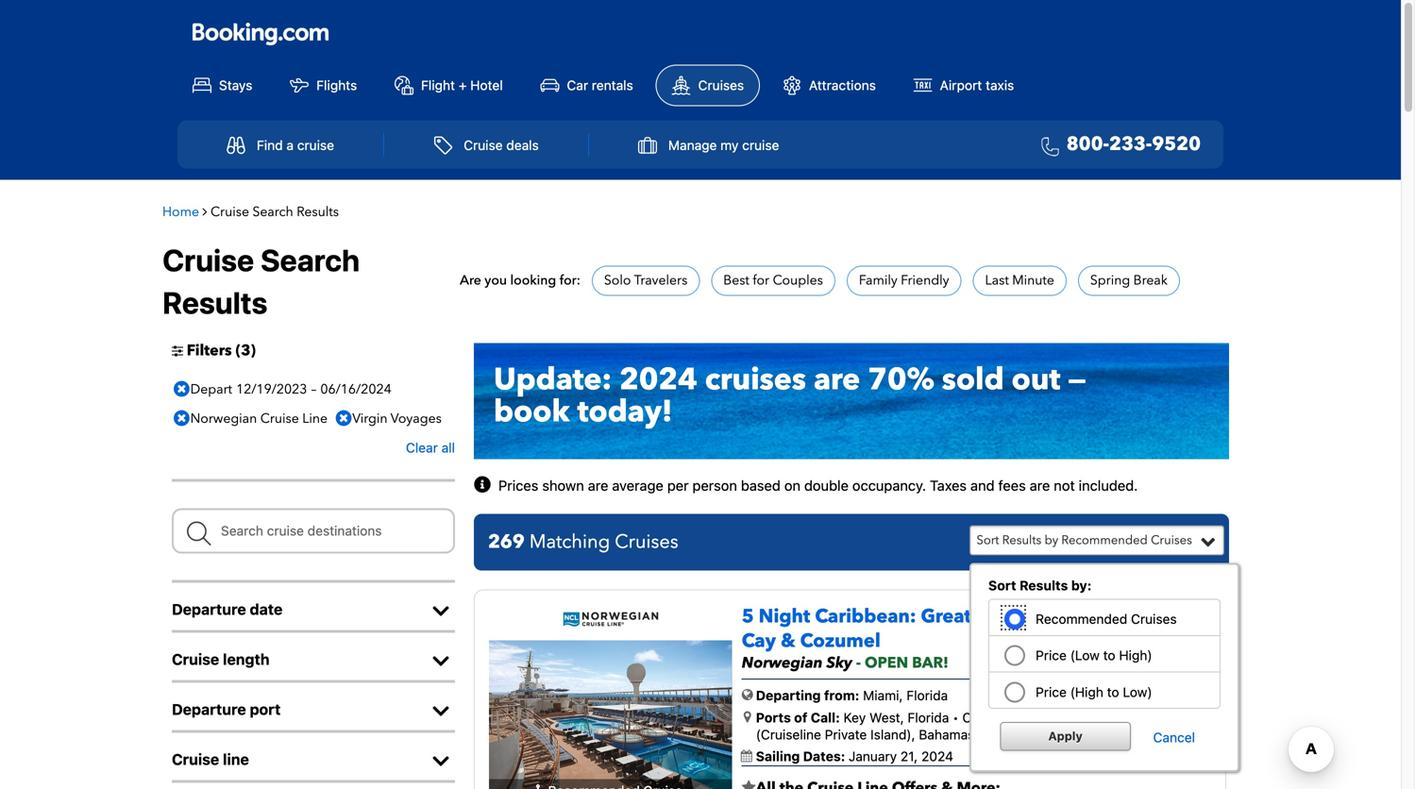 Task type: locate. For each thing, give the bounding box(es) containing it.
virgin voyages
[[352, 410, 442, 428]]

sort results by: dialog
[[970, 563, 1240, 772]]

sailing
[[756, 749, 800, 765]]

flights
[[317, 78, 357, 93]]

results left by:
[[1020, 578, 1068, 593]]

0 horizontal spatial 2024
[[619, 359, 698, 400]]

None field
[[172, 508, 455, 554]]

great
[[921, 604, 971, 630], [1080, 710, 1113, 725]]

( right / on the right of the page
[[1122, 610, 1127, 626]]

1 vertical spatial search
[[261, 242, 360, 278]]

0 vertical spatial chevron down image
[[427, 602, 455, 621]]

bahamas
[[919, 727, 975, 743]]

price up mexico
[[1036, 684, 1067, 700]]

cruises inside sort results by: dialog
[[1131, 611, 1177, 627]]

0 vertical spatial stirrup
[[976, 604, 1039, 630]]

sailing dates:
[[756, 749, 849, 765]]

1 departure from the top
[[172, 600, 246, 618]]

looking
[[510, 272, 556, 290]]

1 horizontal spatial times circle image
[[331, 405, 356, 433]]

• up bahamas
[[953, 710, 959, 725]]

1 horizontal spatial stirrup
[[1117, 710, 1158, 725]]

low)
[[1123, 684, 1152, 700]]

and
[[971, 477, 995, 494]]

cruise search results
[[211, 203, 339, 221], [162, 242, 360, 321]]

for
[[753, 272, 770, 290]]

depart 12/19/2023 – 06/16/2024
[[190, 380, 392, 398]]

person
[[693, 477, 737, 494]]

21,
[[901, 749, 918, 765]]

norwegian down depart
[[190, 410, 257, 428]]

2 chevron down image from the top
[[427, 702, 455, 721]]

norwegian
[[190, 410, 257, 428], [742, 653, 823, 674]]

night
[[759, 604, 810, 630]]

• up apply
[[1070, 710, 1076, 725]]

cruise deals link
[[413, 127, 560, 163]]

0 horizontal spatial times circle image
[[169, 375, 194, 403]]

0 horizontal spatial great
[[921, 604, 971, 630]]

0 vertical spatial chevron down image
[[427, 652, 455, 671]]

cay inside 5 night caribbean: great stirrup cay & cozumel norwegian sky - open bar!
[[742, 628, 776, 654]]

0 vertical spatial search
[[253, 203, 293, 221]]

cruises up travel menu navigation
[[698, 78, 744, 93]]

results
[[297, 203, 339, 221], [162, 285, 268, 321], [1002, 532, 1042, 549], [1020, 578, 1068, 593]]

times circle image up times circle image
[[169, 375, 194, 403]]

florida down bar!
[[907, 688, 948, 704]]

1 vertical spatial chevron down image
[[427, 702, 455, 721]]

chevron down image
[[427, 602, 455, 621], [427, 702, 455, 721]]

chevron down image for departure port
[[427, 702, 455, 721]]

departure for departure date
[[172, 600, 246, 618]]

flight + hotel link
[[380, 66, 518, 105]]

cruises up 3,322 reviews link
[[1151, 532, 1192, 549]]

sort
[[977, 532, 999, 549], [989, 578, 1016, 593]]

best for couples link
[[724, 272, 823, 290]]

great inside great stirrup cay (cruiseline private island), bahamas
[[1080, 710, 1113, 725]]

cruises
[[698, 78, 744, 93], [615, 529, 679, 555], [1151, 532, 1192, 549], [1131, 611, 1177, 627]]

2 chevron down image from the top
[[427, 752, 455, 771]]

2024
[[619, 359, 698, 400], [922, 749, 954, 765]]

1 vertical spatial 2024
[[922, 749, 954, 765]]

florida up bahamas
[[908, 710, 949, 725]]

clear
[[406, 440, 438, 455]]

norwegian cruise line
[[190, 410, 328, 428]]

by:
[[1071, 578, 1092, 593]]

deals
[[506, 137, 539, 153]]

stirrup down low)
[[1117, 710, 1158, 725]]

5 inside 5 night caribbean: great stirrup cay & cozumel norwegian sky - open bar!
[[742, 604, 754, 630]]

sort inside dialog
[[989, 578, 1016, 593]]

1 chevron down image from the top
[[427, 652, 455, 671]]

1 price from the top
[[1036, 648, 1067, 663]]

cruise down angle right image
[[162, 242, 254, 278]]

calendar image
[[741, 750, 752, 763]]

cay left &
[[742, 628, 776, 654]]

sort up recommended cruises option
[[989, 578, 1016, 593]]

1 vertical spatial to
[[1107, 684, 1119, 700]]

last minute
[[985, 272, 1055, 290]]

sort inside "update: 2024 cruises are 70% sold out — book today!" main content
[[977, 532, 999, 549]]

0 vertical spatial recommended
[[1062, 532, 1148, 549]]

solo travelers
[[604, 272, 688, 290]]

call:
[[811, 710, 840, 725]]

-
[[856, 653, 861, 674]]

5 right / on the right of the page
[[1107, 610, 1115, 626]]

times circle image right line
[[331, 405, 356, 433]]

recommended down by:
[[1036, 611, 1128, 627]]

times circle image
[[169, 375, 194, 403], [331, 405, 356, 433]]

caribbean:
[[815, 604, 916, 630]]

map marker image
[[744, 710, 751, 724]]

1 vertical spatial chevron down image
[[427, 752, 455, 771]]

rentals
[[592, 78, 633, 93]]

cruises inside "link"
[[698, 78, 744, 93]]

chevron down image for departure date
[[427, 602, 455, 621]]

stirrup up the price (low to high) radio
[[976, 604, 1039, 630]]

are
[[814, 359, 860, 400], [588, 477, 608, 494], [1030, 477, 1050, 494]]

1 vertical spatial norwegian
[[742, 653, 823, 674]]

sort down and
[[977, 532, 999, 549]]

( left )
[[236, 340, 241, 361]]

to right (low
[[1103, 648, 1116, 663]]

(high
[[1070, 684, 1104, 700]]

1 horizontal spatial 5
[[1107, 610, 1115, 626]]

233-
[[1109, 131, 1152, 157]]

home link
[[162, 203, 199, 221]]

0 vertical spatial cruise search results
[[211, 203, 339, 221]]

0 horizontal spatial cay
[[742, 628, 776, 654]]

norwegian inside 5 night caribbean: great stirrup cay & cozumel norwegian sky - open bar!
[[742, 653, 823, 674]]

cruise
[[464, 137, 503, 153], [211, 203, 249, 221], [162, 242, 254, 278], [260, 410, 299, 428], [172, 650, 219, 668], [172, 750, 219, 768]]

norwegian up 'departing' on the bottom of page
[[742, 653, 823, 674]]

west,
[[870, 710, 904, 725]]

virgin
[[352, 410, 388, 428]]

2 departure from the top
[[172, 700, 246, 718]]

1 horizontal spatial •
[[1070, 710, 1076, 725]]

Search cruise destinations text field
[[172, 508, 455, 554]]

recommended up by:
[[1062, 532, 1148, 549]]

norwegian sky image
[[489, 641, 732, 789]]

shown
[[542, 477, 584, 494]]

cruises up high)
[[1131, 611, 1177, 627]]

to for (low
[[1103, 648, 1116, 663]]

stirrup
[[976, 604, 1039, 630], [1117, 710, 1158, 725]]

)
[[251, 340, 256, 361]]

5
[[742, 604, 754, 630], [1107, 610, 1115, 626]]

Recommended Cruises radio
[[1007, 612, 1020, 624]]

none field inside "update: 2024 cruises are 70% sold out — book today!" main content
[[172, 508, 455, 554]]

2 price from the top
[[1036, 684, 1067, 700]]

recommended inside "update: 2024 cruises are 70% sold out — book today!" main content
[[1062, 532, 1148, 549]]

star image
[[742, 780, 756, 789]]

269
[[488, 529, 525, 555]]

solo travelers link
[[604, 272, 688, 290]]

departure
[[172, 600, 246, 618], [172, 700, 246, 718]]

fees
[[998, 477, 1026, 494]]

price left (low
[[1036, 648, 1067, 663]]

departure up cruise length
[[172, 600, 246, 618]]

cay up cancel button
[[1162, 710, 1185, 725]]

5 left night in the right bottom of the page
[[742, 604, 754, 630]]

3,322 reviews link
[[1127, 611, 1206, 625]]

cruise search results down find on the left
[[211, 203, 339, 221]]

average
[[612, 477, 664, 494]]

cruise down 12/19/2023
[[260, 410, 299, 428]]

1 vertical spatial stirrup
[[1117, 710, 1158, 725]]

anchor image
[[531, 785, 545, 789]]

last minute link
[[985, 272, 1055, 290]]

cruise length
[[172, 650, 270, 668]]

chevron down image
[[427, 652, 455, 671], [427, 752, 455, 771]]

update: 2024 cruises are 70% sold out — book today!
[[494, 359, 1086, 432]]

airport
[[940, 78, 982, 93]]

times circle image
[[169, 405, 194, 433]]

minute
[[1012, 272, 1055, 290]]

0 vertical spatial departure
[[172, 600, 246, 618]]

are left 70%
[[814, 359, 860, 400]]

angle right image
[[202, 205, 207, 218]]

0 vertical spatial (
[[236, 340, 241, 361]]

find a cruise link
[[206, 127, 355, 163]]

are left not
[[1030, 477, 1050, 494]]

0 horizontal spatial stirrup
[[976, 604, 1039, 630]]

1 vertical spatial great
[[1080, 710, 1113, 725]]

great down the price (high to low)
[[1080, 710, 1113, 725]]

sort for sort results by:
[[989, 578, 1016, 593]]

(cruiseline
[[756, 727, 821, 743]]

1 horizontal spatial (
[[1122, 610, 1127, 626]]

florida
[[907, 688, 948, 704], [908, 710, 949, 725]]

cruise left deals
[[464, 137, 503, 153]]

great up bar!
[[921, 604, 971, 630]]

0 vertical spatial cay
[[742, 628, 776, 654]]

cruises
[[705, 359, 806, 400]]

0 vertical spatial price
[[1036, 648, 1067, 663]]

1 horizontal spatial cay
[[1162, 710, 1185, 725]]

1 horizontal spatial norwegian
[[742, 653, 823, 674]]

•
[[953, 710, 959, 725], [1070, 710, 1076, 725]]

1 horizontal spatial great
[[1080, 710, 1113, 725]]

results inside dialog
[[1020, 578, 1068, 593]]

clear all
[[406, 440, 455, 455]]

0 vertical spatial 2024
[[619, 359, 698, 400]]

1 vertical spatial sort
[[989, 578, 1016, 593]]

cruise inside travel menu navigation
[[464, 137, 503, 153]]

1 vertical spatial departure
[[172, 700, 246, 718]]

0 vertical spatial sort
[[977, 532, 999, 549]]

1 chevron down image from the top
[[427, 602, 455, 621]]

1 vertical spatial cay
[[1162, 710, 1185, 725]]

results left by
[[1002, 532, 1042, 549]]

0 horizontal spatial norwegian
[[190, 410, 257, 428]]

price
[[1036, 648, 1067, 663], [1036, 684, 1067, 700]]

0 horizontal spatial •
[[953, 710, 959, 725]]

1 horizontal spatial are
[[814, 359, 860, 400]]

to left low)
[[1107, 684, 1119, 700]]

cruise
[[297, 137, 334, 153]]

are
[[460, 272, 481, 290]]

results up "filters"
[[162, 285, 268, 321]]

price for price (high to low)
[[1036, 684, 1067, 700]]

0 vertical spatial times circle image
[[169, 375, 194, 403]]

departure up cruise line
[[172, 700, 246, 718]]

0 vertical spatial great
[[921, 604, 971, 630]]

cruise search results up )
[[162, 242, 360, 321]]

family
[[859, 272, 898, 290]]

+
[[459, 78, 467, 93]]

stirrup inside great stirrup cay (cruiseline private island), bahamas
[[1117, 710, 1158, 725]]

0 vertical spatial to
[[1103, 648, 1116, 663]]

cay
[[742, 628, 776, 654], [1162, 710, 1185, 725]]

couples
[[773, 272, 823, 290]]

2 • from the left
[[1070, 710, 1076, 725]]

norwegian cruise line link
[[169, 405, 333, 433]]

1 vertical spatial (
[[1122, 610, 1127, 626]]

1 vertical spatial recommended
[[1036, 611, 1128, 627]]

2 horizontal spatial are
[[1030, 477, 1050, 494]]

travel menu navigation
[[178, 121, 1224, 169]]

are right shown
[[588, 477, 608, 494]]

0 horizontal spatial 5
[[742, 604, 754, 630]]

1 vertical spatial price
[[1036, 684, 1067, 700]]

recommended inside sort results by: dialog
[[1036, 611, 1128, 627]]



Task type: vqa. For each thing, say whether or not it's contained in the screenshot.
Lounges & Bars
no



Task type: describe. For each thing, give the bounding box(es) containing it.
are you looking for:
[[460, 272, 581, 290]]

out
[[1012, 359, 1061, 400]]

globe image
[[742, 688, 753, 702]]

taxis
[[986, 78, 1014, 93]]

0 vertical spatial norwegian
[[190, 410, 257, 428]]

sky
[[827, 653, 852, 674]]

5 night caribbean: great stirrup cay & cozumel norwegian sky - open bar!
[[742, 604, 1039, 674]]

line
[[302, 410, 328, 428]]

( inside 3.7 / 5 ( 3,322 reviews
[[1122, 610, 1127, 626]]

price for price (low to high)
[[1036, 648, 1067, 663]]

book today!
[[494, 391, 673, 432]]

results down cruise
[[297, 203, 339, 221]]

3.7 / 5 ( 3,322 reviews
[[1067, 606, 1206, 627]]

chevron down image for cruise line
[[427, 752, 455, 771]]

length
[[223, 650, 270, 668]]

/
[[1099, 610, 1103, 626]]

cruises down average
[[615, 529, 679, 555]]

spring break
[[1090, 272, 1168, 290]]

70%
[[868, 359, 934, 400]]

flight + hotel
[[421, 78, 503, 93]]

info label image
[[474, 476, 495, 495]]

prices
[[499, 477, 539, 494]]

stays
[[219, 78, 253, 93]]

0 vertical spatial florida
[[907, 688, 948, 704]]

not
[[1054, 477, 1075, 494]]

cruise left length
[[172, 650, 219, 668]]

chevron down image for cruise length
[[427, 652, 455, 671]]

Price (High to Low) radio
[[1007, 685, 1020, 697]]

for:
[[560, 272, 581, 290]]

from:
[[824, 688, 860, 704]]

family friendly link
[[859, 272, 949, 290]]

search inside cruise search results
[[261, 242, 360, 278]]

prices shown are average per person based on double occupancy. taxes and fees are not included. element
[[499, 477, 1138, 494]]

stays link
[[178, 66, 268, 105]]

attractions link
[[768, 66, 891, 105]]

dates:
[[803, 749, 845, 765]]

island),
[[871, 727, 915, 743]]

800-
[[1067, 131, 1109, 157]]

stirrup inside 5 night caribbean: great stirrup cay & cozumel norwegian sky - open bar!
[[976, 604, 1039, 630]]

—
[[1068, 359, 1086, 400]]

a
[[286, 137, 294, 153]]

january 21, 2024
[[849, 749, 954, 765]]

attractions
[[809, 78, 876, 93]]

by
[[1045, 532, 1058, 549]]

bar!
[[912, 653, 949, 674]]

Price (Low to High) radio
[[1007, 648, 1020, 661]]

open
[[865, 653, 908, 674]]

5 inside 3.7 / 5 ( 3,322 reviews
[[1107, 610, 1115, 626]]

cruises link
[[656, 65, 760, 106]]

sliders image
[[172, 344, 183, 357]]

depart
[[190, 380, 232, 398]]

high)
[[1119, 648, 1152, 663]]

0 horizontal spatial are
[[588, 477, 608, 494]]

departure date
[[172, 600, 283, 618]]

3.7
[[1067, 606, 1092, 627]]

per
[[667, 477, 689, 494]]

reviews
[[1163, 611, 1206, 625]]

key
[[844, 710, 866, 725]]

cozumel,
[[962, 710, 1020, 725]]

are inside update: 2024 cruises are 70% sold out — book today!
[[814, 359, 860, 400]]

great inside 5 night caribbean: great stirrup cay & cozumel norwegian sky - open bar!
[[921, 604, 971, 630]]

home
[[162, 203, 199, 221]]

departing
[[756, 688, 821, 704]]

1 vertical spatial cruise search results
[[162, 242, 360, 321]]

sort for sort results by recommended cruises
[[977, 532, 999, 549]]

apply
[[1049, 729, 1083, 743]]

filters ( 3 )
[[187, 340, 256, 361]]

booking.com home image
[[193, 22, 329, 47]]

to for (high
[[1107, 684, 1119, 700]]

update: 2024 cruises are 70% sold out — book today! main content
[[153, 189, 1248, 789]]

family friendly
[[859, 272, 949, 290]]

norwegian cruise line image
[[563, 611, 659, 627]]

you
[[485, 272, 507, 290]]

line
[[223, 750, 249, 768]]

departing from: miami, florida
[[756, 688, 948, 704]]

airport taxis link
[[898, 66, 1029, 105]]

filters
[[187, 340, 232, 361]]

1 • from the left
[[953, 710, 959, 725]]

800-233-9520
[[1067, 131, 1201, 157]]

best
[[724, 272, 750, 290]]

1 horizontal spatial 2024
[[922, 749, 954, 765]]

cruise right angle right image
[[211, 203, 249, 221]]

price (low to high)
[[1032, 648, 1152, 663]]

january
[[849, 749, 897, 765]]

0 horizontal spatial (
[[236, 340, 241, 361]]

hotel
[[470, 78, 503, 93]]

cay inside great stirrup cay (cruiseline private island), bahamas
[[1162, 710, 1185, 725]]

1 vertical spatial times circle image
[[331, 405, 356, 433]]

spring
[[1090, 272, 1130, 290]]

cancel
[[1153, 730, 1195, 746]]

2024 inside update: 2024 cruises are 70% sold out — book today!
[[619, 359, 698, 400]]

cruise left line
[[172, 750, 219, 768]]

cozumel
[[800, 628, 881, 654]]

friendly
[[901, 272, 949, 290]]

prices shown are average per person based on double occupancy. taxes and fees are not included.
[[499, 477, 1138, 494]]

private
[[825, 727, 867, 743]]

miami,
[[863, 688, 903, 704]]

taxes
[[930, 477, 967, 494]]

1 vertical spatial florida
[[908, 710, 949, 725]]

all
[[442, 440, 455, 455]]

solo
[[604, 272, 631, 290]]

find a cruise
[[257, 137, 334, 153]]

double
[[804, 477, 849, 494]]

departure port
[[172, 700, 281, 718]]

cruise deals
[[464, 137, 539, 153]]

on
[[784, 477, 801, 494]]

departure for departure port
[[172, 700, 246, 718]]

travelers
[[634, 272, 688, 290]]

spring break link
[[1090, 272, 1168, 290]]

12/19/2023
[[236, 380, 307, 398]]

sold
[[942, 359, 1004, 400]]

price (high to low)
[[1032, 684, 1152, 700]]

key west, florida • cozumel, mexico •
[[844, 710, 1076, 725]]

update:
[[494, 359, 612, 400]]

800-233-9520 link
[[1034, 131, 1201, 159]]

car rentals
[[567, 78, 633, 93]]

matching
[[529, 529, 610, 555]]



